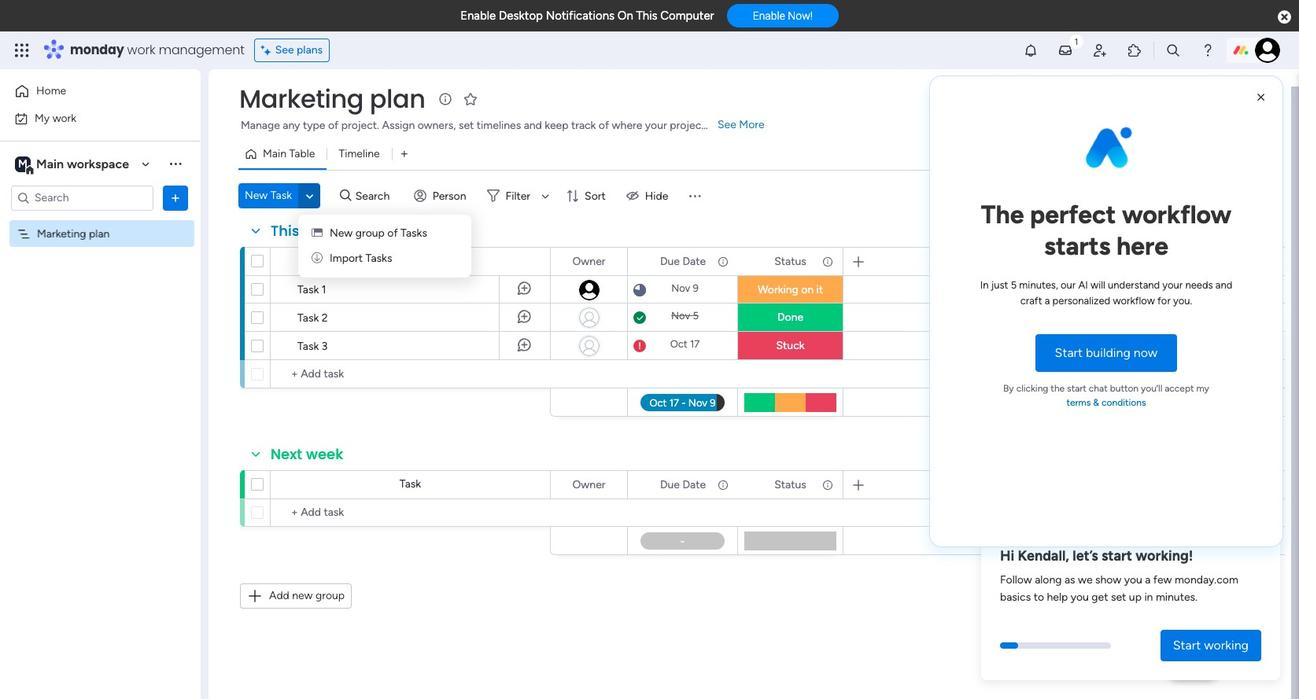 Task type: describe. For each thing, give the bounding box(es) containing it.
add view image
[[401, 148, 407, 160]]

new task
[[245, 189, 292, 202]]

start building now
[[1055, 345, 1158, 360]]

menu image
[[687, 188, 703, 204]]

as
[[1065, 574, 1075, 587]]

v2 done deadline image
[[633, 310, 646, 325]]

new for new group of tasks
[[330, 227, 353, 240]]

show board description image
[[436, 91, 455, 107]]

17
[[690, 338, 700, 350]]

our
[[1061, 279, 1076, 291]]

task for task 3
[[297, 340, 319, 353]]

here
[[1117, 231, 1168, 261]]

person button
[[407, 183, 476, 209]]

main table
[[263, 147, 315, 161]]

stuck
[[776, 339, 805, 352]]

inbox image
[[1057, 42, 1073, 58]]

done
[[777, 311, 803, 324]]

show
[[1095, 574, 1121, 587]]

task for task 1
[[297, 283, 319, 297]]

0 vertical spatial lottie animation element
[[955, 76, 1257, 218]]

help
[[1047, 591, 1068, 604]]

plans
[[297, 43, 323, 57]]

your inside in just 5 minutes, our ai will understand your needs and craft a personalized workflow for you.
[[1162, 279, 1183, 291]]

where
[[612, 119, 642, 132]]

working
[[1204, 638, 1249, 653]]

nov for nov 9
[[671, 282, 690, 294]]

on
[[801, 283, 814, 297]]

status for status field related to column information image corresponding to next week
[[774, 478, 806, 491]]

desktop
[[499, 9, 543, 23]]

m
[[18, 157, 27, 170]]

kendall parks image
[[1255, 38, 1280, 63]]

column information image for next week
[[821, 479, 834, 491]]

main workspace
[[36, 156, 129, 171]]

0 horizontal spatial tasks
[[366, 252, 392, 265]]

select product image
[[14, 42, 30, 58]]

for
[[1157, 295, 1171, 307]]

new for new task
[[245, 189, 268, 202]]

task 3
[[297, 340, 328, 353]]

set inside follow along as we show you a few monday.com basics to help you get set up in minutes.
[[1111, 591, 1126, 604]]

&
[[1093, 397, 1099, 408]]

a inside follow along as we show you a few monday.com basics to help you get set up in minutes.
[[1145, 574, 1151, 587]]

craft
[[1020, 295, 1042, 307]]

This week field
[[267, 221, 344, 242]]

just
[[991, 279, 1008, 291]]

due date for first due date field from the top
[[660, 255, 706, 268]]

0 vertical spatial marketing plan
[[239, 81, 425, 116]]

workspace selection element
[[15, 155, 131, 175]]

1 due date field from the top
[[656, 253, 710, 270]]

import
[[330, 252, 363, 265]]

project.
[[341, 119, 379, 132]]

1
[[322, 283, 326, 297]]

1 horizontal spatial of
[[387, 227, 398, 240]]

see more
[[718, 118, 765, 131]]

monday work management
[[70, 41, 244, 59]]

9
[[693, 282, 699, 294]]

next
[[271, 445, 302, 464]]

ai
[[1078, 279, 1088, 291]]

owners,
[[418, 119, 456, 132]]

needs
[[1185, 279, 1213, 291]]

marketing plan list box
[[0, 217, 201, 460]]

nov 5
[[671, 310, 699, 322]]

1 owner field from the top
[[568, 253, 609, 270]]

new task button
[[238, 183, 298, 209]]

starts
[[1044, 231, 1111, 261]]

workspace options image
[[168, 156, 183, 172]]

help button
[[1165, 655, 1220, 681]]

marketing plan inside list box
[[37, 227, 110, 240]]

start for start working
[[1173, 638, 1201, 653]]

status for status field associated with column information icon
[[774, 255, 806, 268]]

Search in workspace field
[[33, 189, 131, 207]]

in
[[980, 279, 989, 291]]

see plans
[[275, 43, 323, 57]]

timeline button
[[327, 142, 392, 167]]

workspace
[[67, 156, 129, 171]]

0 vertical spatial marketing
[[239, 81, 364, 116]]

minutes,
[[1019, 279, 1058, 291]]

manage any type of project. assign owners, set timelines and keep track of where your project stands.
[[241, 119, 743, 132]]

work for my
[[52, 111, 76, 125]]

working
[[758, 283, 798, 297]]

0 vertical spatial this
[[636, 9, 657, 23]]

main for main workspace
[[36, 156, 64, 171]]

start working button
[[1160, 630, 1261, 662]]

filter button
[[480, 183, 555, 209]]

notifications
[[546, 9, 615, 23]]

task 2
[[297, 312, 328, 325]]

1 horizontal spatial tasks
[[401, 227, 427, 240]]

0 vertical spatial plan
[[370, 81, 425, 116]]

this inside "field"
[[271, 221, 299, 241]]

start working
[[1173, 638, 1249, 653]]

and inside in just 5 minutes, our ai will understand your needs and craft a personalized workflow for you.
[[1215, 279, 1232, 291]]

more
[[739, 118, 765, 131]]

+ Add task text field
[[279, 504, 543, 522]]

filter
[[506, 189, 530, 203]]

you.
[[1173, 295, 1192, 307]]

main table button
[[238, 142, 327, 167]]

help image
[[1200, 42, 1216, 58]]

workflow inside in just 5 minutes, our ai will understand your needs and craft a personalized workflow for you.
[[1113, 295, 1155, 307]]

see for see more
[[718, 118, 736, 131]]

kendall,
[[1018, 548, 1069, 565]]

1 horizontal spatial you
[[1124, 574, 1142, 587]]

computer
[[660, 9, 714, 23]]

project
[[670, 119, 705, 132]]

assign
[[382, 119, 415, 132]]

let's
[[1073, 548, 1098, 565]]

task up + add task text field
[[400, 478, 421, 491]]

follow along as we show you a few monday.com basics to help you get set up in minutes.
[[1000, 574, 1238, 604]]

hi
[[1000, 548, 1014, 565]]

1 vertical spatial lottie animation element
[[981, 330, 1280, 528]]

working on it
[[758, 283, 823, 297]]

see more link
[[716, 117, 766, 133]]

column information image for this week
[[717, 255, 729, 268]]

enable desktop notifications on this computer
[[460, 9, 714, 23]]

new
[[292, 589, 313, 603]]

+ Add task text field
[[279, 365, 543, 384]]

move to image
[[312, 252, 323, 265]]

add new group
[[269, 589, 345, 603]]

now!
[[788, 10, 813, 22]]

start for chat
[[1067, 383, 1087, 394]]

monday
[[70, 41, 124, 59]]

workflow inside the perfect workflow starts here
[[1122, 200, 1232, 230]]

the
[[981, 200, 1024, 230]]

you'll
[[1141, 383, 1162, 394]]

hide
[[645, 189, 668, 203]]

search everything image
[[1165, 42, 1181, 58]]

next week
[[271, 445, 343, 464]]

perfect
[[1030, 200, 1116, 230]]

up
[[1129, 591, 1142, 604]]

clicking
[[1016, 383, 1048, 394]]

will
[[1091, 279, 1105, 291]]



Task type: locate. For each thing, give the bounding box(es) containing it.
0 vertical spatial see
[[275, 43, 294, 57]]

week inside "field"
[[303, 221, 341, 241]]

column information image
[[717, 255, 729, 268], [717, 479, 729, 491], [821, 479, 834, 491]]

1 vertical spatial due date
[[660, 478, 706, 491]]

Search field
[[352, 185, 399, 207]]

task 1
[[297, 283, 326, 297]]

0 vertical spatial due date field
[[656, 253, 710, 270]]

marketing plan down search in workspace field
[[37, 227, 110, 240]]

import tasks
[[330, 252, 392, 265]]

a right craft
[[1045, 295, 1050, 307]]

keep
[[545, 119, 568, 132]]

main right workspace image
[[36, 156, 64, 171]]

my work button
[[9, 106, 169, 131]]

start up terms
[[1067, 383, 1087, 394]]

start for start building now
[[1055, 345, 1083, 360]]

work inside my work button
[[52, 111, 76, 125]]

and left keep at the top
[[524, 119, 542, 132]]

Due Date field
[[656, 253, 710, 270], [656, 476, 710, 494]]

new right group icon
[[330, 227, 353, 240]]

0 vertical spatial status field
[[770, 253, 810, 270]]

table
[[289, 147, 315, 161]]

my
[[1196, 383, 1209, 394]]

in
[[1144, 591, 1153, 604]]

due date
[[660, 255, 706, 268], [660, 478, 706, 491]]

0 horizontal spatial marketing
[[37, 227, 86, 240]]

get
[[1092, 591, 1108, 604]]

status field for column information icon
[[770, 253, 810, 270]]

v2 overdue deadline image
[[633, 339, 646, 354]]

5 down 9
[[693, 310, 699, 322]]

basics
[[1000, 591, 1031, 604]]

option
[[0, 220, 201, 223]]

start for working!
[[1102, 548, 1132, 565]]

few
[[1153, 574, 1172, 587]]

0 horizontal spatial main
[[36, 156, 64, 171]]

button
[[1110, 383, 1139, 394]]

0 vertical spatial you
[[1124, 574, 1142, 587]]

2 due from the top
[[660, 478, 680, 491]]

1 vertical spatial date
[[683, 478, 706, 491]]

due for first due date field from the top
[[660, 255, 680, 268]]

0 horizontal spatial and
[[524, 119, 542, 132]]

start inside by clicking the start chat button you'll accept my terms & conditions
[[1067, 383, 1087, 394]]

0 vertical spatial your
[[645, 119, 667, 132]]

marketing inside list box
[[37, 227, 86, 240]]

start up the
[[1055, 345, 1083, 360]]

plan down search in workspace field
[[89, 227, 110, 240]]

start
[[1067, 383, 1087, 394], [1102, 548, 1132, 565]]

1 vertical spatial new
[[330, 227, 353, 240]]

enable inside 'button'
[[753, 10, 785, 22]]

type
[[303, 119, 325, 132]]

start
[[1055, 345, 1083, 360], [1173, 638, 1201, 653]]

1 vertical spatial owner
[[572, 478, 605, 491]]

help
[[1179, 660, 1207, 675]]

0 horizontal spatial a
[[1045, 295, 1050, 307]]

v2 search image
[[340, 187, 352, 205]]

1 horizontal spatial and
[[1215, 279, 1232, 291]]

workspace image
[[15, 155, 31, 173]]

2 horizontal spatial of
[[599, 119, 609, 132]]

a inside in just 5 minutes, our ai will understand your needs and craft a personalized workflow for you.
[[1045, 295, 1050, 307]]

0 horizontal spatial group
[[315, 589, 345, 603]]

home
[[36, 84, 66, 98]]

0 horizontal spatial you
[[1071, 591, 1089, 604]]

your right 'where'
[[645, 119, 667, 132]]

0 vertical spatial workflow
[[1122, 200, 1232, 230]]

along
[[1035, 574, 1062, 587]]

start inside "start building now" button
[[1055, 345, 1083, 360]]

0 vertical spatial start
[[1067, 383, 1087, 394]]

plan inside list box
[[89, 227, 110, 240]]

week up move to icon
[[303, 221, 341, 241]]

0 horizontal spatial start
[[1055, 345, 1083, 360]]

2 status from the top
[[774, 478, 806, 491]]

0 vertical spatial and
[[524, 119, 542, 132]]

set left up
[[1111, 591, 1126, 604]]

hi kendall, let's start working!
[[1000, 548, 1193, 565]]

3
[[322, 340, 328, 353]]

2 due date field from the top
[[656, 476, 710, 494]]

1 nov from the top
[[671, 282, 690, 294]]

work for monday
[[127, 41, 155, 59]]

add
[[269, 589, 289, 603]]

nov left 9
[[671, 282, 690, 294]]

0 horizontal spatial plan
[[89, 227, 110, 240]]

1 horizontal spatial 5
[[1011, 279, 1017, 291]]

your up for
[[1162, 279, 1183, 291]]

5 right just
[[1011, 279, 1017, 291]]

1 due from the top
[[660, 255, 680, 268]]

0 vertical spatial start
[[1055, 345, 1083, 360]]

chat
[[1089, 383, 1108, 394]]

1 horizontal spatial marketing
[[239, 81, 364, 116]]

enable for enable desktop notifications on this computer
[[460, 9, 496, 23]]

status field for column information image corresponding to next week
[[770, 476, 810, 494]]

tasks down person popup button
[[401, 227, 427, 240]]

0 vertical spatial new
[[245, 189, 268, 202]]

2 nov from the top
[[671, 310, 690, 322]]

1 vertical spatial a
[[1145, 574, 1151, 587]]

1 vertical spatial due date field
[[656, 476, 710, 494]]

0 horizontal spatial work
[[52, 111, 76, 125]]

1 vertical spatial due
[[660, 478, 680, 491]]

2 owner field from the top
[[568, 476, 609, 494]]

sort
[[585, 189, 606, 203]]

0 horizontal spatial see
[[275, 43, 294, 57]]

see inside button
[[275, 43, 294, 57]]

5
[[1011, 279, 1017, 291], [693, 310, 699, 322]]

1 horizontal spatial a
[[1145, 574, 1151, 587]]

1 horizontal spatial group
[[355, 227, 385, 240]]

of right the 'track'
[[599, 119, 609, 132]]

oct
[[670, 338, 687, 350]]

group up import tasks
[[355, 227, 385, 240]]

0 vertical spatial nov
[[671, 282, 690, 294]]

1 vertical spatial work
[[52, 111, 76, 125]]

1 horizontal spatial main
[[263, 147, 286, 161]]

date for first due date field from the top
[[683, 255, 706, 268]]

1 vertical spatial marketing
[[37, 227, 86, 240]]

1 vertical spatial your
[[1162, 279, 1183, 291]]

notifications image
[[1023, 42, 1039, 58]]

main for main table
[[263, 147, 286, 161]]

add new group button
[[240, 584, 352, 609]]

task left 1
[[297, 283, 319, 297]]

1 horizontal spatial start
[[1173, 638, 1201, 653]]

accept
[[1165, 383, 1194, 394]]

0 vertical spatial owner
[[572, 255, 605, 268]]

0 vertical spatial status
[[774, 255, 806, 268]]

2 status field from the top
[[770, 476, 810, 494]]

task left 2
[[297, 312, 319, 325]]

your
[[645, 119, 667, 132], [1162, 279, 1183, 291]]

1 vertical spatial start
[[1173, 638, 1201, 653]]

new down main table button
[[245, 189, 268, 202]]

start inside start working button
[[1173, 638, 1201, 653]]

new inside button
[[245, 189, 268, 202]]

0 vertical spatial set
[[459, 119, 474, 132]]

main inside workspace selection element
[[36, 156, 64, 171]]

0 horizontal spatial 5
[[693, 310, 699, 322]]

this left group icon
[[271, 221, 299, 241]]

enable for enable now!
[[753, 10, 785, 22]]

0 horizontal spatial new
[[245, 189, 268, 202]]

see left more
[[718, 118, 736, 131]]

this right on
[[636, 9, 657, 23]]

column information image
[[821, 255, 834, 268]]

owner
[[572, 255, 605, 268], [572, 478, 605, 491]]

task left angle down image
[[270, 189, 292, 202]]

start up show at the bottom of page
[[1102, 548, 1132, 565]]

Status field
[[770, 253, 810, 270], [770, 476, 810, 494]]

0 horizontal spatial marketing plan
[[37, 227, 110, 240]]

1 vertical spatial week
[[306, 445, 343, 464]]

marketing plan up type
[[239, 81, 425, 116]]

start up help
[[1173, 638, 1201, 653]]

1 vertical spatial start
[[1102, 548, 1132, 565]]

5 inside in just 5 minutes, our ai will understand your needs and craft a personalized workflow for you.
[[1011, 279, 1017, 291]]

in just 5 minutes, our ai will understand your needs and craft a personalized workflow for you.
[[980, 279, 1232, 307]]

1 owner from the top
[[572, 255, 605, 268]]

work
[[127, 41, 155, 59], [52, 111, 76, 125]]

enable now! button
[[727, 4, 839, 28]]

0 vertical spatial 5
[[1011, 279, 1017, 291]]

sort button
[[560, 183, 615, 209]]

workflow down "understand"
[[1113, 295, 1155, 307]]

group inside button
[[315, 589, 345, 603]]

1 vertical spatial plan
[[89, 227, 110, 240]]

person
[[433, 189, 466, 203]]

week inside field
[[306, 445, 343, 464]]

arrow down image
[[536, 186, 555, 205]]

0 vertical spatial due
[[660, 255, 680, 268]]

due for first due date field from the bottom of the page
[[660, 478, 680, 491]]

1 horizontal spatial plan
[[370, 81, 425, 116]]

0 vertical spatial due date
[[660, 255, 706, 268]]

0 horizontal spatial enable
[[460, 9, 496, 23]]

group image
[[312, 227, 323, 240]]

lottie animation image
[[955, 76, 1257, 218]]

1 vertical spatial set
[[1111, 591, 1126, 604]]

0 vertical spatial week
[[303, 221, 341, 241]]

week for next week
[[306, 445, 343, 464]]

week for this week
[[303, 221, 341, 241]]

plan up assign in the left top of the page
[[370, 81, 425, 116]]

task for task 2
[[297, 312, 319, 325]]

main
[[263, 147, 286, 161], [36, 156, 64, 171]]

1 horizontal spatial set
[[1111, 591, 1126, 604]]

1 status from the top
[[774, 255, 806, 268]]

the
[[1051, 383, 1065, 394]]

follow
[[1000, 574, 1032, 587]]

1 vertical spatial marketing plan
[[37, 227, 110, 240]]

see left plans
[[275, 43, 294, 57]]

marketing down search in workspace field
[[37, 227, 86, 240]]

1 vertical spatial tasks
[[366, 252, 392, 265]]

this week
[[271, 221, 341, 241]]

main left table
[[263, 147, 286, 161]]

to
[[1034, 591, 1044, 604]]

1 horizontal spatial see
[[718, 118, 736, 131]]

see for see plans
[[275, 43, 294, 57]]

0 vertical spatial group
[[355, 227, 385, 240]]

angle down image
[[306, 190, 313, 202]]

monday.com
[[1175, 574, 1238, 587]]

Owner field
[[568, 253, 609, 270], [568, 476, 609, 494]]

lottie animation element
[[955, 76, 1257, 218], [981, 330, 1280, 528]]

week
[[303, 221, 341, 241], [306, 445, 343, 464]]

1 horizontal spatial enable
[[753, 10, 785, 22]]

invite members image
[[1092, 42, 1108, 58]]

1 vertical spatial status field
[[770, 476, 810, 494]]

status
[[774, 255, 806, 268], [774, 478, 806, 491]]

1 vertical spatial nov
[[671, 310, 690, 322]]

understand
[[1108, 279, 1160, 291]]

0 horizontal spatial set
[[459, 119, 474, 132]]

1 image
[[1069, 32, 1083, 50]]

see
[[275, 43, 294, 57], [718, 118, 736, 131]]

1 horizontal spatial work
[[127, 41, 155, 59]]

workflow up here
[[1122, 200, 1232, 230]]

add to favorites image
[[463, 91, 479, 107]]

of up import tasks
[[387, 227, 398, 240]]

by
[[1003, 383, 1014, 394]]

on
[[617, 9, 633, 23]]

work right my
[[52, 111, 76, 125]]

0 horizontal spatial of
[[328, 119, 339, 132]]

start building now button
[[1035, 334, 1177, 372]]

nov down nov 9
[[671, 310, 690, 322]]

marketing up any
[[239, 81, 364, 116]]

apps image
[[1127, 42, 1142, 58]]

0 vertical spatial a
[[1045, 295, 1050, 307]]

now
[[1134, 345, 1158, 360]]

set
[[459, 119, 474, 132], [1111, 591, 1126, 604]]

due date for first due date field from the bottom of the page
[[660, 478, 706, 491]]

2 due date from the top
[[660, 478, 706, 491]]

manage
[[241, 119, 280, 132]]

stands.
[[708, 119, 743, 132]]

Marketing plan field
[[235, 81, 429, 116]]

week right the 'next'
[[306, 445, 343, 464]]

management
[[159, 41, 244, 59]]

new group of tasks
[[330, 227, 427, 240]]

work right monday
[[127, 41, 155, 59]]

0 horizontal spatial this
[[271, 221, 299, 241]]

you
[[1124, 574, 1142, 587], [1071, 591, 1089, 604]]

due
[[660, 255, 680, 268], [660, 478, 680, 491]]

1 horizontal spatial this
[[636, 9, 657, 23]]

and right needs
[[1215, 279, 1232, 291]]

oct 17
[[670, 338, 700, 350]]

0 vertical spatial tasks
[[401, 227, 427, 240]]

enable left desktop
[[460, 9, 496, 23]]

0 horizontal spatial your
[[645, 119, 667, 132]]

track
[[571, 119, 596, 132]]

1 vertical spatial this
[[271, 221, 299, 241]]

0 vertical spatial owner field
[[568, 253, 609, 270]]

1 vertical spatial owner field
[[568, 476, 609, 494]]

main inside main table button
[[263, 147, 286, 161]]

task inside button
[[270, 189, 292, 202]]

1 vertical spatial group
[[315, 589, 345, 603]]

1 horizontal spatial your
[[1162, 279, 1183, 291]]

options image
[[168, 190, 183, 206]]

nov for nov 5
[[671, 310, 690, 322]]

dapulse close image
[[1278, 9, 1291, 25]]

1 vertical spatial and
[[1215, 279, 1232, 291]]

0 vertical spatial date
[[683, 255, 706, 268]]

1 horizontal spatial start
[[1102, 548, 1132, 565]]

1 vertical spatial you
[[1071, 591, 1089, 604]]

group right 'new'
[[315, 589, 345, 603]]

date for first due date field from the bottom of the page
[[683, 478, 706, 491]]

2 owner from the top
[[572, 478, 605, 491]]

workflow
[[1122, 200, 1232, 230], [1113, 295, 1155, 307]]

you down we
[[1071, 591, 1089, 604]]

tasks down new group of tasks on the left top of the page
[[366, 252, 392, 265]]

conditions
[[1102, 397, 1146, 408]]

1 date from the top
[[683, 255, 706, 268]]

hide button
[[620, 183, 678, 209]]

any
[[283, 119, 300, 132]]

enable left now!
[[753, 10, 785, 22]]

progress bar
[[1000, 643, 1019, 649]]

1 vertical spatial see
[[718, 118, 736, 131]]

task left 3
[[297, 340, 319, 353]]

terms
[[1066, 397, 1091, 408]]

my
[[35, 111, 50, 125]]

marketing plan
[[239, 81, 425, 116], [37, 227, 110, 240]]

1 horizontal spatial new
[[330, 227, 353, 240]]

enable now!
[[753, 10, 813, 22]]

2 date from the top
[[683, 478, 706, 491]]

the perfect workflow starts here
[[981, 200, 1232, 261]]

1 vertical spatial workflow
[[1113, 295, 1155, 307]]

Next week field
[[267, 445, 347, 465]]

set down add to favorites image
[[459, 119, 474, 132]]

0 vertical spatial work
[[127, 41, 155, 59]]

0 horizontal spatial start
[[1067, 383, 1087, 394]]

a left few
[[1145, 574, 1151, 587]]

marketing
[[239, 81, 364, 116], [37, 227, 86, 240]]

1 vertical spatial 5
[[693, 310, 699, 322]]

1 status field from the top
[[770, 253, 810, 270]]

1 due date from the top
[[660, 255, 706, 268]]

1 vertical spatial status
[[774, 478, 806, 491]]

1 horizontal spatial marketing plan
[[239, 81, 425, 116]]

you up up
[[1124, 574, 1142, 587]]

of right type
[[328, 119, 339, 132]]



Task type: vqa. For each thing, say whether or not it's contained in the screenshot.
hits
no



